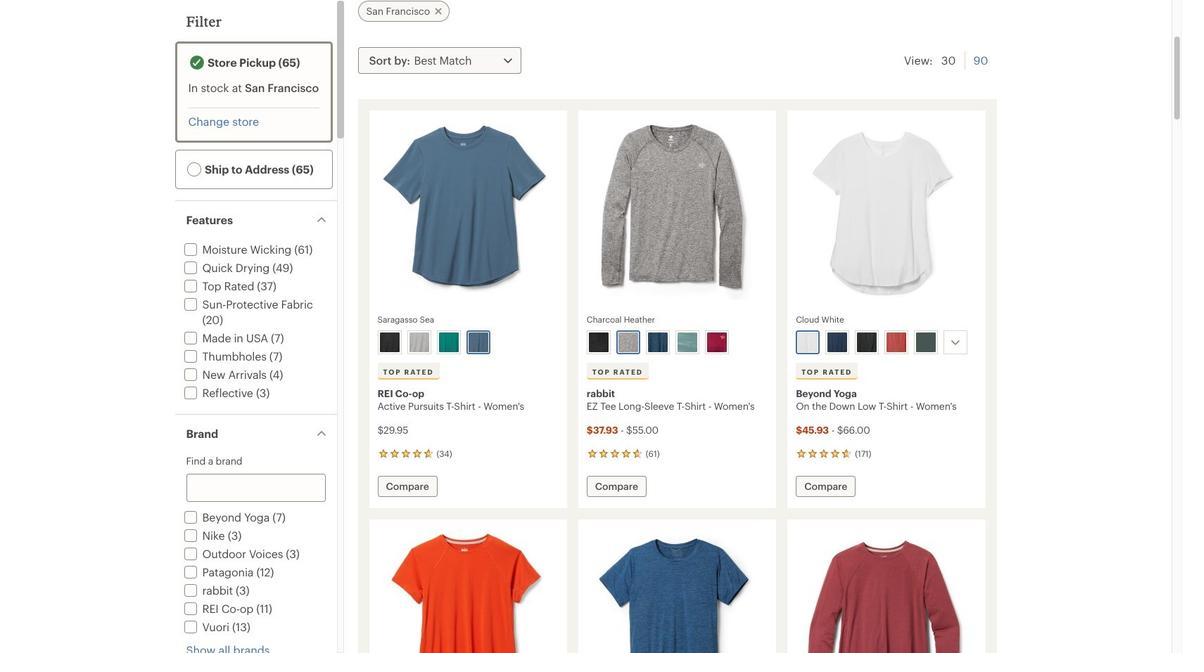 Task type: vqa. For each thing, say whether or not it's contained in the screenshot.
2nd Black image from right
yes



Task type: locate. For each thing, give the bounding box(es) containing it.
group
[[375, 328, 560, 357], [584, 328, 770, 357], [793, 328, 979, 357]]

None text field
[[186, 474, 325, 502]]

nocturnal navy image
[[828, 333, 847, 352]]

3 group from the left
[[793, 328, 979, 357]]

1 horizontal spatial group
[[584, 328, 770, 357]]

1 horizontal spatial black image
[[589, 333, 609, 352]]

eclipse heather image
[[648, 333, 668, 352]]

oil teal image
[[678, 333, 697, 352]]

2 group from the left
[[584, 328, 770, 357]]

2 horizontal spatial group
[[793, 328, 979, 357]]

group for rei co-op active pursuits t-shirt - women's 0 image
[[375, 328, 560, 357]]

alloy gray heather image
[[409, 333, 429, 352]]

black image left charcoal heather icon
[[589, 333, 609, 352]]

vivacious image
[[707, 333, 727, 352]]

charcoal heather image
[[618, 333, 638, 352]]

2 black image from the left
[[589, 333, 609, 352]]

rei co-op swiftland running t-shirt - women's 0 image
[[378, 528, 559, 654]]

1 group from the left
[[375, 328, 560, 357]]

black image
[[380, 333, 399, 352], [589, 333, 609, 352]]

0 horizontal spatial black image
[[380, 333, 399, 352]]

add filter: ship to address (65) image
[[187, 163, 201, 177]]

0 horizontal spatial group
[[375, 328, 560, 357]]

1 black image from the left
[[380, 333, 399, 352]]

group for rabbit ez tee long-sleeve t-shirt - women's 0 image
[[584, 328, 770, 357]]

rei co-op swiftland long-sleeve running t-shirt - women's 0 image
[[796, 528, 977, 654]]

patagonia capilene cool daily shirt - women's 0 image
[[587, 528, 768, 654]]

black image left alloy gray heather icon
[[380, 333, 399, 352]]

crater teal image
[[439, 333, 458, 352]]



Task type: describe. For each thing, give the bounding box(es) containing it.
black image for alloy gray heather icon
[[380, 333, 399, 352]]

saragasso sea image
[[468, 333, 488, 352]]

rei co-op active pursuits t-shirt - women's 0 image
[[378, 119, 559, 305]]

expand color swatches image
[[947, 334, 964, 351]]

rabbit ez tee long-sleeve t-shirt - women's 0 image
[[587, 119, 768, 305]]

berry rose heather image
[[887, 333, 906, 352]]

darkest night image
[[857, 333, 877, 352]]

beyond yoga on the down low t-shirt - women's 0 image
[[796, 119, 977, 305]]

cloud white image
[[798, 333, 818, 352]]

storm heather image
[[916, 333, 936, 352]]

group for beyond yoga on the down low t-shirt - women's 0 image
[[793, 328, 979, 357]]

black image for charcoal heather icon
[[589, 333, 609, 352]]



